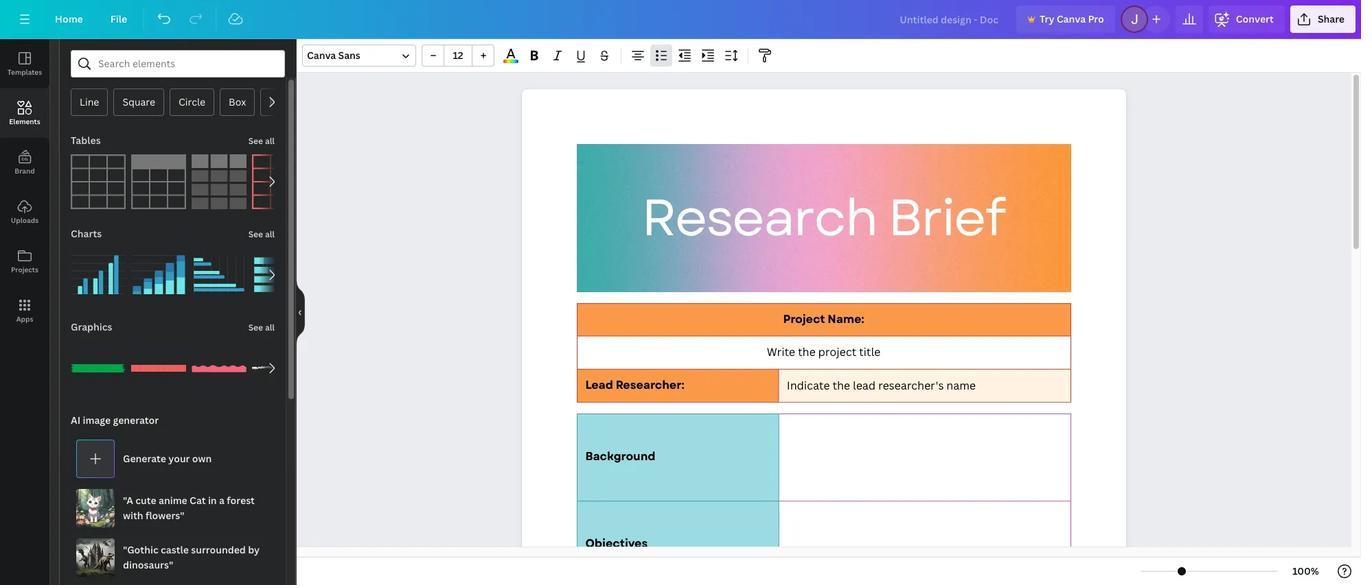 Task type: describe. For each thing, give the bounding box(es) containing it.
apps
[[16, 315, 33, 324]]

graphics
[[71, 321, 112, 334]]

file button
[[99, 5, 138, 33]]

"a
[[123, 495, 133, 508]]

charts
[[71, 227, 102, 240]]

flowers"
[[146, 510, 184, 523]]

100%
[[1293, 565, 1319, 578]]

projects
[[11, 265, 38, 275]]

line
[[80, 95, 99, 109]]

box
[[229, 95, 246, 109]]

playful decorative ribbon banner image
[[71, 341, 126, 396]]

brand button
[[0, 138, 49, 188]]

100% button
[[1284, 561, 1328, 583]]

a
[[219, 495, 225, 508]]

sans
[[338, 49, 360, 62]]

see all button for graphics
[[247, 314, 276, 341]]

Search elements search field
[[98, 51, 258, 77]]

main menu bar
[[0, 0, 1361, 39]]

charts button
[[69, 220, 103, 248]]

forest
[[227, 495, 255, 508]]

color range image
[[504, 60, 518, 63]]

rectangle
[[269, 95, 315, 109]]

see all for graphics
[[248, 322, 275, 334]]

try
[[1040, 12, 1055, 25]]

"gothic
[[123, 544, 158, 557]]

research brief
[[641, 181, 1005, 255]]

3 add this table to the canvas image from the left
[[192, 155, 247, 209]]

cute
[[136, 495, 156, 508]]

2 add this table to the canvas image from the left
[[131, 155, 186, 209]]

"a cute anime cat in a forest with flowers"
[[123, 495, 255, 523]]

line button
[[71, 89, 108, 116]]

home
[[55, 12, 83, 25]]

convert button
[[1209, 5, 1285, 33]]

4 add this table to the canvas image from the left
[[252, 155, 307, 209]]

Research Brief text field
[[522, 89, 1126, 586]]

square button
[[114, 89, 164, 116]]

share button
[[1291, 5, 1356, 33]]

canva inside popup button
[[307, 49, 336, 62]]

brief
[[888, 181, 1005, 255]]

uploads
[[11, 216, 39, 225]]

file
[[110, 12, 127, 25]]

ai image generator
[[71, 414, 159, 427]]

templates
[[7, 67, 42, 77]]

hide image
[[296, 280, 305, 345]]

circle
[[179, 95, 205, 109]]

tables
[[71, 134, 101, 147]]

projects button
[[0, 237, 49, 286]]

graphics button
[[69, 314, 114, 341]]

ai
[[71, 414, 80, 427]]

box button
[[220, 89, 255, 116]]

anime
[[159, 495, 187, 508]]

canva sans button
[[302, 45, 416, 67]]

convert
[[1236, 12, 1274, 25]]

try canva pro
[[1040, 12, 1104, 25]]



Task type: locate. For each thing, give the bounding box(es) containing it.
tables button
[[69, 127, 102, 155]]

canva inside button
[[1057, 12, 1086, 25]]

2 see all from the top
[[248, 229, 275, 240]]

surrounded
[[191, 544, 246, 557]]

2 vertical spatial see
[[248, 322, 263, 334]]

in
[[208, 495, 217, 508]]

try canva pro button
[[1016, 5, 1115, 33]]

see
[[248, 135, 263, 147], [248, 229, 263, 240], [248, 322, 263, 334]]

see for graphics
[[248, 322, 263, 334]]

2 vertical spatial all
[[265, 322, 275, 334]]

all for graphics
[[265, 322, 275, 334]]

2 vertical spatial see all
[[248, 322, 275, 334]]

by
[[248, 544, 260, 557]]

"gothic castle surrounded by dinosaurs"
[[123, 544, 260, 572]]

generator
[[113, 414, 159, 427]]

castle
[[161, 544, 189, 557]]

0 vertical spatial see
[[248, 135, 263, 147]]

see all button for tables
[[247, 127, 276, 155]]

share
[[1318, 12, 1345, 25]]

all for charts
[[265, 229, 275, 240]]

cat
[[190, 495, 206, 508]]

torn paper banner with space for text image
[[252, 341, 307, 396]]

dinosaurs"
[[123, 559, 173, 572]]

canva sans
[[307, 49, 360, 62]]

canva right try
[[1057, 12, 1086, 25]]

see for charts
[[248, 229, 263, 240]]

playful decorative wavy banner image
[[192, 341, 247, 396]]

– – number field
[[449, 49, 468, 62]]

3 see from the top
[[248, 322, 263, 334]]

see for tables
[[248, 135, 263, 147]]

see all for tables
[[248, 135, 275, 147]]

your
[[168, 453, 190, 466]]

elements
[[9, 117, 40, 126]]

3 see all from the top
[[248, 322, 275, 334]]

generate
[[123, 453, 166, 466]]

0 vertical spatial see all
[[248, 135, 275, 147]]

1 all from the top
[[265, 135, 275, 147]]

2 vertical spatial see all button
[[247, 314, 276, 341]]

see all for charts
[[248, 229, 275, 240]]

1 horizontal spatial canva
[[1057, 12, 1086, 25]]

3 all from the top
[[265, 322, 275, 334]]

1 see from the top
[[248, 135, 263, 147]]

home link
[[44, 5, 94, 33]]

own
[[192, 453, 212, 466]]

canva
[[1057, 12, 1086, 25], [307, 49, 336, 62]]

circle button
[[170, 89, 214, 116]]

see all
[[248, 135, 275, 147], [248, 229, 275, 240], [248, 322, 275, 334]]

0 vertical spatial all
[[265, 135, 275, 147]]

research
[[641, 181, 877, 255]]

Design title text field
[[889, 5, 1011, 33]]

group
[[422, 45, 495, 67], [71, 240, 126, 303], [131, 240, 186, 303], [192, 240, 247, 303], [252, 248, 307, 303], [71, 333, 126, 396], [131, 341, 186, 396], [192, 341, 247, 396], [252, 341, 307, 396]]

templates button
[[0, 39, 49, 89]]

elements button
[[0, 89, 49, 138]]

pro
[[1088, 12, 1104, 25]]

generate your own
[[123, 453, 212, 466]]

uploads button
[[0, 188, 49, 237]]

see all button for charts
[[247, 220, 276, 248]]

see all button
[[247, 127, 276, 155], [247, 220, 276, 248], [247, 314, 276, 341]]

all for tables
[[265, 135, 275, 147]]

0 vertical spatial see all button
[[247, 127, 276, 155]]

easter banner image
[[131, 341, 186, 396]]

0 vertical spatial canva
[[1057, 12, 1086, 25]]

square
[[123, 95, 155, 109]]

with
[[123, 510, 143, 523]]

1 see all button from the top
[[247, 127, 276, 155]]

1 vertical spatial canva
[[307, 49, 336, 62]]

1 see all from the top
[[248, 135, 275, 147]]

3 see all button from the top
[[247, 314, 276, 341]]

canva left sans
[[307, 49, 336, 62]]

side panel tab list
[[0, 39, 49, 336]]

all
[[265, 135, 275, 147], [265, 229, 275, 240], [265, 322, 275, 334]]

0 horizontal spatial canva
[[307, 49, 336, 62]]

1 vertical spatial see all
[[248, 229, 275, 240]]

apps button
[[0, 286, 49, 336]]

1 vertical spatial see
[[248, 229, 263, 240]]

add this table to the canvas image
[[71, 155, 126, 209], [131, 155, 186, 209], [192, 155, 247, 209], [252, 155, 307, 209]]

2 see from the top
[[248, 229, 263, 240]]

1 vertical spatial see all button
[[247, 220, 276, 248]]

2 all from the top
[[265, 229, 275, 240]]

rectangle button
[[260, 89, 324, 116]]

brand
[[15, 166, 35, 176]]

1 add this table to the canvas image from the left
[[71, 155, 126, 209]]

1 vertical spatial all
[[265, 229, 275, 240]]

image
[[83, 414, 111, 427]]

2 see all button from the top
[[247, 220, 276, 248]]



Task type: vqa. For each thing, say whether or not it's contained in the screenshot.
1st See all button from the top of the page
yes



